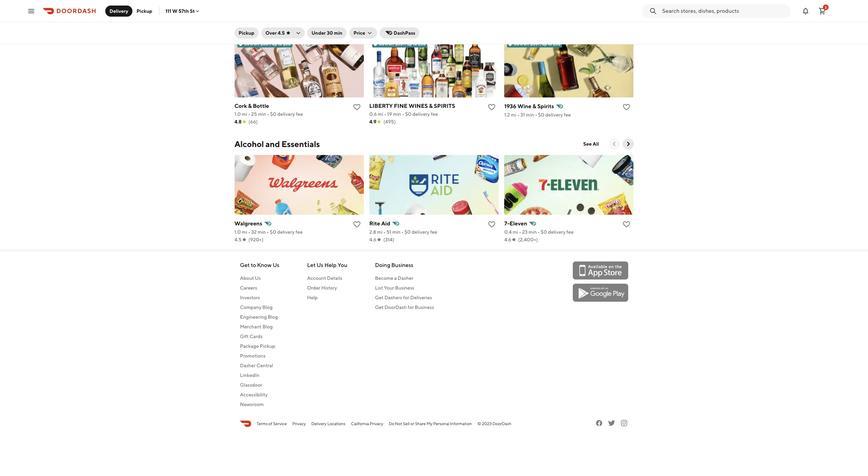 Task type: locate. For each thing, give the bounding box(es) containing it.
fee
[[296, 111, 303, 117], [431, 111, 438, 117], [564, 112, 571, 118], [296, 229, 303, 235], [431, 229, 438, 235], [567, 229, 574, 235]]

2 4.6 from the left
[[505, 237, 512, 242]]

0 horizontal spatial up
[[272, 41, 277, 46]]

1 1.0 from the top
[[235, 111, 241, 117]]

1 $35+, from the left
[[261, 41, 271, 46]]

2 off from the left
[[389, 41, 395, 46]]

0 vertical spatial business
[[392, 262, 414, 268]]

30
[[327, 30, 333, 36]]

1 horizontal spatial &
[[429, 103, 433, 109]]

2 vertical spatial business
[[415, 304, 434, 310]]

delivery down 'wines' at the top left
[[413, 111, 430, 117]]

privacy inside california privacy link
[[370, 421, 384, 426]]

1.0 up 4.8
[[235, 111, 241, 117]]

1.0 down walgreens
[[235, 229, 241, 235]]

$​0 right 51
[[405, 229, 411, 235]]

1.0
[[235, 111, 241, 117], [235, 229, 241, 235]]

$​0 for 7-eleven
[[541, 229, 548, 235]]

1 vertical spatial doordash
[[493, 421, 512, 426]]

delivery for delivery locations
[[312, 421, 327, 426]]

$​0 for 1936 wine & spirits
[[539, 112, 545, 118]]

• down bottle
[[267, 111, 269, 117]]

california privacy link
[[351, 421, 384, 427]]

help down order
[[307, 295, 318, 300]]

0.4 mi • 23 min • $​0 delivery fee
[[505, 229, 574, 235]]

1 horizontal spatial dasher
[[398, 275, 414, 281]]

1 horizontal spatial off
[[389, 41, 395, 46]]

1 vertical spatial 1.0
[[235, 229, 241, 235]]

0 horizontal spatial $35+,
[[261, 41, 271, 46]]

111
[[166, 8, 171, 14]]

1 vertical spatial blog
[[268, 314, 278, 320]]

account details link
[[307, 275, 348, 282]]

2 30% from the left
[[379, 41, 388, 46]]

delivery for delivery
[[110, 8, 128, 14]]

to for 1.0 mi • 25 min • $​0 delivery fee
[[278, 41, 282, 46]]

1 horizontal spatial $35+,
[[396, 41, 406, 46]]

not
[[395, 421, 403, 426]]

see
[[584, 141, 592, 147]]

0 horizontal spatial your
[[264, 22, 281, 32]]

1 off from the left
[[254, 41, 260, 46]]

list your business
[[375, 285, 415, 291]]

1 vertical spatial pickup
[[239, 30, 255, 36]]

© 2023 doordash
[[478, 421, 512, 426]]

click to add this store to your saved list image
[[353, 103, 361, 111], [623, 103, 631, 111], [488, 220, 496, 229]]

2 up from the left
[[407, 41, 412, 46]]

7-eleven
[[505, 220, 528, 227]]

delivery locations link
[[312, 421, 346, 427]]

for up get doordash for business "link"
[[403, 295, 410, 300]]

us right know
[[273, 262, 280, 268]]

1 horizontal spatial your
[[384, 285, 394, 291]]

business down 'deliveries'
[[415, 304, 434, 310]]

company blog link
[[240, 304, 280, 311]]

package pickup link
[[240, 343, 280, 350]]

2 horizontal spatial 30% off $35+, up to $30
[[514, 41, 561, 46]]

$​0 right 23
[[541, 229, 548, 235]]

$​0 right 32 on the left top
[[270, 229, 276, 235]]

dasher central link
[[240, 362, 280, 369]]

a
[[395, 275, 397, 281]]

0 horizontal spatial 4.6
[[370, 237, 377, 242]]

locations
[[328, 421, 346, 426]]

1 horizontal spatial pickup button
[[235, 27, 259, 38]]

accessibility link
[[240, 391, 280, 398]]

1.2
[[505, 112, 510, 118]]

up
[[272, 41, 277, 46], [407, 41, 412, 46], [542, 41, 547, 46]]

personal
[[434, 421, 450, 426]]

doordash on instagram image
[[620, 419, 629, 427]]

mi right 2.8
[[377, 229, 383, 235]]

fee for 7-eleven
[[567, 229, 574, 235]]

price
[[354, 30, 366, 36]]

blog up merchant blog "link"
[[268, 314, 278, 320]]

2 1.0 from the top
[[235, 229, 241, 235]]

• left 23
[[520, 229, 522, 235]]

mi right 0.6
[[378, 111, 384, 117]]

0 vertical spatial dasher
[[398, 275, 414, 281]]

1 vertical spatial your
[[384, 285, 394, 291]]

$​0 for walgreens
[[270, 229, 276, 235]]

you
[[338, 262, 348, 268]]

min right 19
[[393, 111, 402, 117]]

dasher up list your business link
[[398, 275, 414, 281]]

terms of service link
[[257, 421, 287, 427]]

blog inside company blog link
[[263, 304, 273, 310]]

blog down the engineering blog link
[[263, 324, 273, 329]]

new to your neighborhood link
[[235, 21, 339, 32]]

your inside new to your neighborhood link
[[264, 22, 281, 32]]

& inside cork & bottle 1.0 mi • 25 min • $​0 delivery fee
[[248, 103, 252, 109]]

1 privacy from the left
[[293, 421, 306, 426]]

0 vertical spatial doordash
[[385, 304, 407, 310]]

mi down walgreens
[[242, 229, 247, 235]]

doordash on facebook image
[[595, 419, 604, 427]]

blog up the engineering blog link
[[263, 304, 273, 310]]

company blog
[[240, 304, 273, 310]]

us for let us help you
[[317, 262, 324, 268]]

2 vertical spatial get
[[375, 304, 384, 310]]

1 vertical spatial get
[[375, 295, 384, 300]]

us up careers link
[[255, 275, 261, 281]]

1 30% from the left
[[244, 41, 253, 46]]

1 horizontal spatial click to add this store to your saved list image
[[488, 220, 496, 229]]

doordash down dashers at the bottom left
[[385, 304, 407, 310]]

0 vertical spatial for
[[403, 295, 410, 300]]

mi right the 1.2
[[511, 112, 517, 118]]

1 vertical spatial 4.5
[[235, 237, 242, 242]]

0 horizontal spatial doordash
[[385, 304, 407, 310]]

pickup left over in the top left of the page
[[239, 30, 255, 36]]

mi
[[242, 111, 247, 117], [378, 111, 384, 117], [511, 112, 517, 118], [242, 229, 247, 235], [377, 229, 383, 235], [513, 229, 519, 235]]

2 horizontal spatial us
[[317, 262, 324, 268]]

alcohol and essentials
[[235, 139, 320, 149]]

0 horizontal spatial $30
[[283, 41, 291, 46]]

blog inside the engineering blog link
[[268, 314, 278, 320]]

2 horizontal spatial &
[[533, 103, 537, 110]]

3 30% from the left
[[514, 41, 523, 46]]

2 horizontal spatial click to add this store to your saved list image
[[623, 103, 631, 111]]

dasher inside 'link'
[[240, 363, 256, 368]]

$​0
[[270, 111, 277, 117], [405, 111, 412, 117], [539, 112, 545, 118], [270, 229, 276, 235], [405, 229, 411, 235], [541, 229, 548, 235]]

1 horizontal spatial us
[[273, 262, 280, 268]]

1 horizontal spatial 4.6
[[505, 237, 512, 242]]

about
[[240, 275, 254, 281]]

1 vertical spatial business
[[395, 285, 415, 291]]

mi for 7-eleven
[[513, 229, 519, 235]]

click to add this store to your saved list image
[[488, 103, 496, 111], [353, 220, 361, 229], [623, 220, 631, 229]]

min right 25
[[258, 111, 266, 117]]

3 $35+, from the left
[[531, 41, 541, 46]]

blog inside merchant blog "link"
[[263, 324, 273, 329]]

gift
[[240, 334, 249, 339]]

$​0 inside cork & bottle 1.0 mi • 25 min • $​0 delivery fee
[[270, 111, 277, 117]]

$30
[[283, 41, 291, 46], [418, 41, 426, 46], [553, 41, 561, 46]]

for inside "link"
[[408, 304, 414, 310]]

business up become a dasher link
[[392, 262, 414, 268]]

30% for liberty
[[379, 41, 388, 46]]

4.5 inside button
[[278, 30, 285, 36]]

off for &
[[254, 41, 260, 46]]

2 $30 from the left
[[418, 41, 426, 46]]

1 horizontal spatial 4.5
[[278, 30, 285, 36]]

fee for 1936 wine & spirits
[[564, 112, 571, 118]]

$35+, for bottle
[[261, 41, 271, 46]]

get
[[240, 262, 250, 268], [375, 295, 384, 300], [375, 304, 384, 310]]

alcohol
[[235, 139, 264, 149]]

4.5 left the (920+)
[[235, 237, 242, 242]]

2 horizontal spatial pickup
[[260, 343, 275, 349]]

0 horizontal spatial 4.5
[[235, 237, 242, 242]]

2 privacy from the left
[[370, 421, 384, 426]]

2 horizontal spatial click to add this store to your saved list image
[[623, 220, 631, 229]]

help
[[325, 262, 337, 268], [307, 295, 318, 300]]

4.6
[[370, 237, 377, 242], [505, 237, 512, 242]]

4.9
[[370, 119, 377, 125]]

my
[[427, 421, 433, 426]]

privacy right service
[[293, 421, 306, 426]]

delivery up alcohol and essentials
[[278, 111, 295, 117]]

delivery right 23
[[548, 229, 566, 235]]

min right 23
[[529, 229, 537, 235]]

dashpass
[[394, 30, 416, 36]]

privacy left the do
[[370, 421, 384, 426]]

$​0 right 25
[[270, 111, 277, 117]]

off
[[254, 41, 260, 46], [389, 41, 395, 46], [524, 41, 530, 46]]

0 vertical spatial pickup
[[137, 8, 152, 14]]

2 horizontal spatial $35+,
[[531, 41, 541, 46]]

business inside get doordash for business "link"
[[415, 304, 434, 310]]

0 horizontal spatial off
[[254, 41, 260, 46]]

doordash on twitter image
[[608, 419, 616, 427]]

0 vertical spatial blog
[[263, 304, 273, 310]]

w
[[172, 8, 178, 14]]

2 horizontal spatial 30%
[[514, 41, 523, 46]]

1 horizontal spatial up
[[407, 41, 412, 46]]

1 horizontal spatial 30% off $35+, up to $30
[[379, 41, 426, 46]]

(920+)
[[249, 237, 264, 242]]

essentials
[[282, 139, 320, 149]]

mi right the 0.4
[[513, 229, 519, 235]]

1 vertical spatial delivery
[[312, 421, 327, 426]]

51
[[387, 229, 392, 235]]

0 horizontal spatial click to add this store to your saved list image
[[353, 220, 361, 229]]

min inside cork & bottle 1.0 mi • 25 min • $​0 delivery fee
[[258, 111, 266, 117]]

fee inside cork & bottle 1.0 mi • 25 min • $​0 delivery fee
[[296, 111, 303, 117]]

0 vertical spatial help
[[325, 262, 337, 268]]

4.6 down the 0.4
[[505, 237, 512, 242]]

• left 19
[[384, 111, 387, 117]]

1 horizontal spatial pickup
[[239, 30, 255, 36]]

2 horizontal spatial off
[[524, 41, 530, 46]]

0 horizontal spatial 30% off $35+, up to $30
[[244, 41, 291, 46]]

help left you
[[325, 262, 337, 268]]

• left 32 on the left top
[[248, 229, 250, 235]]

delivery inside button
[[110, 8, 128, 14]]

delivery right 51
[[412, 229, 430, 235]]

delivery right 32 on the left top
[[277, 229, 295, 235]]

pickup button
[[132, 5, 157, 16], [235, 27, 259, 38]]

investors link
[[240, 294, 280, 301]]

min right 32 on the left top
[[258, 229, 266, 235]]

up for bottle
[[272, 41, 277, 46]]

pickup left 111
[[137, 8, 152, 14]]

get to know us
[[240, 262, 280, 268]]

3 items, open order cart image
[[819, 7, 827, 15]]

engineering
[[240, 314, 267, 320]]

0 vertical spatial get
[[240, 262, 250, 268]]

or
[[411, 421, 415, 426]]

0 vertical spatial your
[[264, 22, 281, 32]]

$​0 down spirits
[[539, 112, 545, 118]]

1 $30 from the left
[[283, 41, 291, 46]]

delivery
[[278, 111, 295, 117], [413, 111, 430, 117], [546, 112, 563, 118], [277, 229, 295, 235], [412, 229, 430, 235], [548, 229, 566, 235]]

mi inside liberty fine wines & spirits 0.6 mi • 19 min • $​0 delivery fee
[[378, 111, 384, 117]]

dasher up linkedin
[[240, 363, 256, 368]]

information
[[451, 421, 472, 426]]

& up the 1.2 mi • 31 min • $​0 delivery fee at right top
[[533, 103, 537, 110]]

pickup button left over in the top left of the page
[[235, 27, 259, 38]]

1 up from the left
[[272, 41, 277, 46]]

(495)
[[384, 119, 396, 125]]

1 horizontal spatial doordash
[[493, 421, 512, 426]]

for down get dashers for deliveries link
[[408, 304, 414, 310]]

2 horizontal spatial up
[[542, 41, 547, 46]]

mi down cork
[[242, 111, 247, 117]]

1 horizontal spatial privacy
[[370, 421, 384, 426]]

1 vertical spatial pickup button
[[235, 27, 259, 38]]

1 vertical spatial dasher
[[240, 363, 256, 368]]

7-
[[505, 220, 510, 227]]

blog for engineering blog
[[268, 314, 278, 320]]

2 $35+, from the left
[[396, 41, 406, 46]]

pickup for the left pickup button
[[137, 8, 152, 14]]

delivery down spirits
[[546, 112, 563, 118]]

1 30% off $35+, up to $30 from the left
[[244, 41, 291, 46]]

get inside "link"
[[375, 304, 384, 310]]

1936
[[505, 103, 517, 110]]

over
[[266, 30, 277, 36]]

0 horizontal spatial dasher
[[240, 363, 256, 368]]

1 horizontal spatial delivery
[[312, 421, 327, 426]]

3 30% off $35+, up to $30 from the left
[[514, 41, 561, 46]]

1 4.6 from the left
[[370, 237, 377, 242]]

$​0 down fine
[[405, 111, 412, 117]]

2 30% off $35+, up to $30 from the left
[[379, 41, 426, 46]]

pickup button left 111
[[132, 5, 157, 16]]

terms of service
[[257, 421, 287, 426]]

4.8
[[235, 119, 242, 125]]

all
[[593, 141, 599, 147]]

2 horizontal spatial $30
[[553, 41, 561, 46]]

0 horizontal spatial pickup
[[137, 8, 152, 14]]

us right the "let"
[[317, 262, 324, 268]]

account
[[307, 275, 326, 281]]

see all link
[[580, 138, 604, 149]]

0 vertical spatial delivery
[[110, 8, 128, 14]]

• right 32 on the left top
[[267, 229, 269, 235]]

doordash right "2023"
[[493, 421, 512, 426]]

0 horizontal spatial privacy
[[293, 421, 306, 426]]

• left 25
[[248, 111, 250, 117]]

0 horizontal spatial delivery
[[110, 8, 128, 14]]

your
[[264, 22, 281, 32], [384, 285, 394, 291]]

0 horizontal spatial 30%
[[244, 41, 253, 46]]

st
[[190, 8, 195, 14]]

min right 30
[[334, 30, 343, 36]]

get for get to know us
[[240, 262, 250, 268]]

0 horizontal spatial &
[[248, 103, 252, 109]]

doing business
[[375, 262, 414, 268]]

us for about us
[[255, 275, 261, 281]]

1 horizontal spatial $30
[[418, 41, 426, 46]]

get dashers for deliveries
[[375, 295, 432, 300]]

0 vertical spatial 1.0
[[235, 111, 241, 117]]

& up 25
[[248, 103, 252, 109]]

business up get dashers for deliveries link
[[395, 285, 415, 291]]

delivery
[[110, 8, 128, 14], [312, 421, 327, 426]]

rite aid
[[370, 220, 391, 227]]

2 vertical spatial pickup
[[260, 343, 275, 349]]

pickup up the 'promotions' link
[[260, 343, 275, 349]]

1 vertical spatial for
[[408, 304, 414, 310]]

& right 'wines' at the top left
[[429, 103, 433, 109]]

up for wines
[[407, 41, 412, 46]]

0 vertical spatial pickup button
[[132, 5, 157, 16]]

pickup inside package pickup link
[[260, 343, 275, 349]]

1 horizontal spatial 30%
[[379, 41, 388, 46]]

• down 1936 wine & spirits
[[536, 112, 538, 118]]

0 vertical spatial 4.5
[[278, 30, 285, 36]]

merchant blog link
[[240, 323, 280, 330]]

to
[[254, 22, 262, 32], [278, 41, 282, 46], [413, 41, 417, 46], [548, 41, 552, 46], [251, 262, 256, 268]]

help link
[[307, 294, 348, 301]]

0 horizontal spatial us
[[255, 275, 261, 281]]

under 30 min
[[312, 30, 343, 36]]

delivery locations
[[312, 421, 346, 426]]

0 horizontal spatial help
[[307, 295, 318, 300]]

2 vertical spatial blog
[[263, 324, 273, 329]]

30% for cork
[[244, 41, 253, 46]]

4.5 right over in the top left of the page
[[278, 30, 285, 36]]

4.6 down 2.8
[[370, 237, 377, 242]]

linkedin link
[[240, 372, 280, 379]]

doordash inside "link"
[[385, 304, 407, 310]]

get for get doordash for business
[[375, 304, 384, 310]]



Task type: vqa. For each thing, say whether or not it's contained in the screenshot.


Task type: describe. For each thing, give the bounding box(es) containing it.
$​0 for rite aid
[[405, 229, 411, 235]]

fine
[[394, 103, 408, 109]]

31
[[521, 112, 525, 118]]

click to add this store to your saved list image for rite aid
[[488, 220, 496, 229]]

glassdoor
[[240, 382, 262, 388]]

cork
[[235, 103, 247, 109]]

2023
[[482, 421, 492, 426]]

under
[[312, 30, 326, 36]]

fee for walgreens
[[296, 229, 303, 235]]

list your business link
[[375, 284, 434, 291]]

history
[[322, 285, 337, 291]]

fee inside liberty fine wines & spirits 0.6 mi • 19 min • $​0 delivery fee
[[431, 111, 438, 117]]

terms
[[257, 421, 268, 426]]

0.6
[[370, 111, 377, 117]]

walgreens
[[235, 220, 262, 227]]

package pickup
[[240, 343, 275, 349]]

$30 for bottle
[[283, 41, 291, 46]]

promotions link
[[240, 352, 280, 359]]

previous button of carousel image
[[611, 140, 618, 147]]

30% off $35+, up to $30 for wines
[[379, 41, 426, 46]]

merchant blog
[[240, 324, 273, 329]]

mi for 1936 wine & spirits
[[511, 112, 517, 118]]

min right 51
[[393, 229, 401, 235]]

company
[[240, 304, 262, 310]]

min right '31'
[[526, 112, 535, 118]]

careers link
[[240, 284, 280, 291]]

to for 1.2 mi • 31 min • $​0 delivery fee
[[548, 41, 552, 46]]

1 vertical spatial help
[[307, 295, 318, 300]]

$35+, for wines
[[396, 41, 406, 46]]

2.8 mi • 51 min • $​0 delivery fee
[[370, 229, 438, 235]]

click to add this store to your saved list image for walgreens
[[353, 220, 361, 229]]

your inside list your business link
[[384, 285, 394, 291]]

& inside liberty fine wines & spirits 0.6 mi • 19 min • $​0 delivery fee
[[429, 103, 433, 109]]

package
[[240, 343, 259, 349]]

get dashers for deliveries link
[[375, 294, 434, 301]]

eleven
[[510, 220, 528, 227]]

click to add this store to your saved list image for 7-eleven
[[623, 220, 631, 229]]

blog for merchant blog
[[263, 324, 273, 329]]

doing
[[375, 262, 391, 268]]

(66)
[[249, 119, 258, 125]]

new
[[235, 22, 252, 32]]

deliveries
[[411, 295, 432, 300]]

19
[[388, 111, 392, 117]]

0 horizontal spatial pickup button
[[132, 5, 157, 16]]

1.2 mi • 31 min • $​0 delivery fee
[[505, 112, 571, 118]]

1 horizontal spatial help
[[325, 262, 337, 268]]

notification bell image
[[802, 7, 810, 15]]

mi for walgreens
[[242, 229, 247, 235]]

to inside new to your neighborhood link
[[254, 22, 262, 32]]

for for dashers
[[403, 295, 410, 300]]

delivery for walgreens
[[277, 229, 295, 235]]

mi for rite aid
[[377, 229, 383, 235]]

share
[[415, 421, 426, 426]]

get for get dashers for deliveries
[[375, 295, 384, 300]]

pickup for pickup button to the right
[[239, 30, 255, 36]]

neighborhood
[[283, 22, 339, 32]]

2.8
[[370, 229, 376, 235]]

click to add this store to your saved list image for 1936 wine & spirits
[[623, 103, 631, 111]]

1 horizontal spatial click to add this store to your saved list image
[[488, 103, 496, 111]]

57th
[[179, 8, 189, 14]]

3 up from the left
[[542, 41, 547, 46]]

1.0 mi • 32 min • $​0 delivery fee
[[235, 229, 303, 235]]

• left 51
[[384, 229, 386, 235]]

become
[[375, 275, 394, 281]]

• left '31'
[[518, 112, 520, 118]]

do not sell or share my personal information
[[389, 421, 472, 426]]

cork & bottle 1.0 mi • 25 min • $​0 delivery fee
[[235, 103, 303, 117]]

glassdoor link
[[240, 381, 280, 388]]

4.6 for 7-
[[505, 237, 512, 242]]

become a dasher link
[[375, 275, 434, 282]]

30% off $35+, up to $30 for bottle
[[244, 41, 291, 46]]

price button
[[350, 27, 377, 38]]

gift cards link
[[240, 333, 280, 340]]

dashpass button
[[380, 27, 420, 38]]

delivery inside liberty fine wines & spirits 0.6 mi • 19 min • $​0 delivery fee
[[413, 111, 430, 117]]

0.4
[[505, 229, 512, 235]]

account details
[[307, 275, 343, 281]]

open menu image
[[27, 7, 35, 15]]

0 horizontal spatial click to add this store to your saved list image
[[353, 103, 361, 111]]

order history
[[307, 285, 337, 291]]

fee for rite aid
[[431, 229, 438, 235]]

for for doordash
[[408, 304, 414, 310]]

1936 wine & spirits
[[505, 103, 554, 110]]

alcohol and essentials link
[[235, 138, 320, 149]]

• down fine
[[402, 111, 405, 117]]

to for 0.6 mi • 19 min • $​0 delivery fee
[[413, 41, 417, 46]]

do not sell or share my personal information link
[[389, 421, 472, 427]]

1.0 inside cork & bottle 1.0 mi • 25 min • $​0 delivery fee
[[235, 111, 241, 117]]

delivery for 7-eleven
[[548, 229, 566, 235]]

aid
[[382, 220, 391, 227]]

Store search: begin typing to search for stores available on DoorDash text field
[[663, 7, 787, 15]]

newsroom link
[[240, 401, 280, 408]]

mi inside cork & bottle 1.0 mi • 25 min • $​0 delivery fee
[[242, 111, 247, 117]]

• right 51
[[402, 229, 404, 235]]

• up "(2,400+)"
[[538, 229, 540, 235]]

privacy link
[[293, 421, 306, 427]]

of
[[269, 421, 273, 426]]

23
[[523, 229, 528, 235]]

spirits
[[538, 103, 554, 110]]

3 $30 from the left
[[553, 41, 561, 46]]

about us
[[240, 275, 261, 281]]

delivery for rite aid
[[412, 229, 430, 235]]

order history link
[[307, 284, 348, 291]]

delivery for 1936 wine & spirits
[[546, 112, 563, 118]]

newsroom
[[240, 402, 264, 407]]

$​0 inside liberty fine wines & spirits 0.6 mi • 19 min • $​0 delivery fee
[[405, 111, 412, 117]]

delivery inside cork & bottle 1.0 mi • 25 min • $​0 delivery fee
[[278, 111, 295, 117]]

$30 for wines
[[418, 41, 426, 46]]

gift cards
[[240, 334, 263, 339]]

know
[[257, 262, 272, 268]]

liberty fine wines & spirits 0.6 mi • 19 min • $​0 delivery fee
[[370, 103, 456, 117]]

4.6 for rite
[[370, 237, 377, 242]]

blog for company blog
[[263, 304, 273, 310]]

bottle
[[253, 103, 269, 109]]

dasher central
[[240, 363, 273, 368]]

delivery button
[[105, 5, 132, 16]]

min inside liberty fine wines & spirits 0.6 mi • 19 min • $​0 delivery fee
[[393, 111, 402, 117]]

accessibility
[[240, 392, 268, 397]]

engineering blog link
[[240, 314, 280, 320]]

3 off from the left
[[524, 41, 530, 46]]

off for fine
[[389, 41, 395, 46]]

(2,400+)
[[519, 237, 538, 242]]

©
[[478, 421, 482, 426]]

spirits
[[434, 103, 456, 109]]

next button of carousel image
[[625, 140, 632, 147]]

32
[[251, 229, 257, 235]]

min inside button
[[334, 30, 343, 36]]

2
[[825, 5, 827, 9]]

do
[[389, 421, 395, 426]]

business inside list your business link
[[395, 285, 415, 291]]



